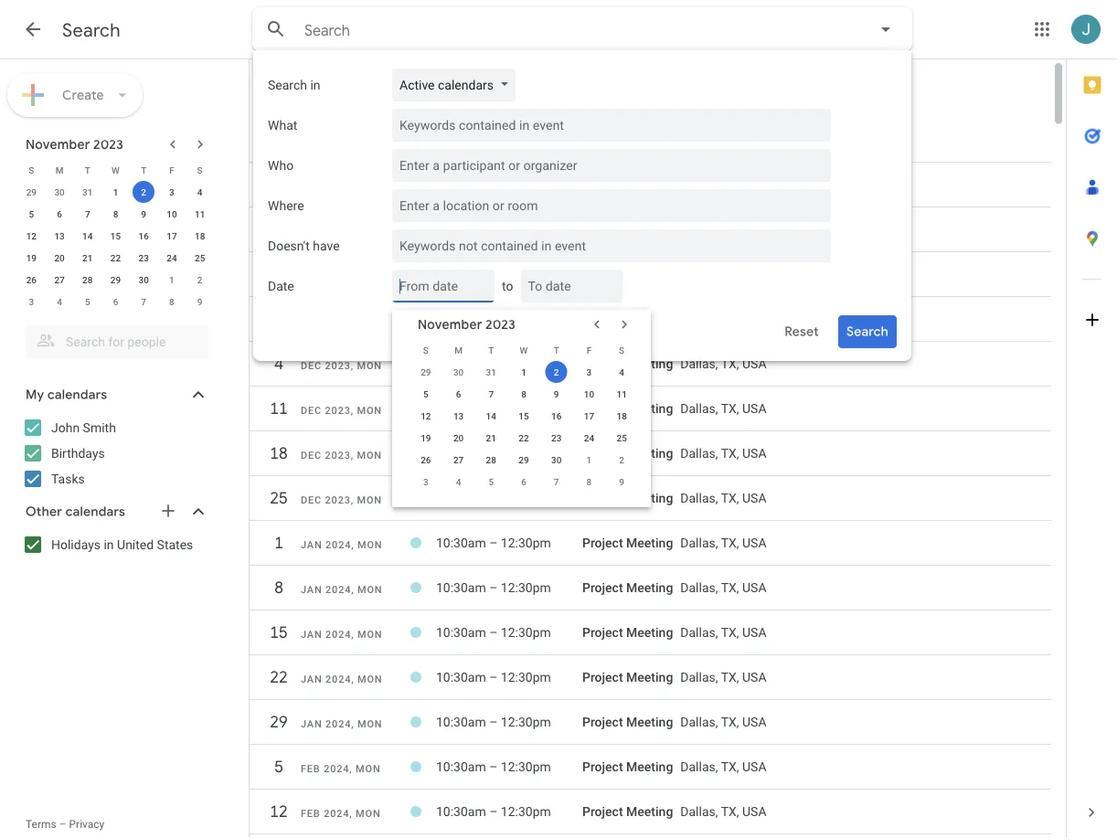 Task type: describe. For each thing, give the bounding box(es) containing it.
w for 2 cell related to "16" element related to 24 element corresponding to december 5 element related to the bottommost december 4 element's 2, today element
[[520, 345, 528, 356]]

search in
[[268, 77, 321, 92]]

project meeting button inside row
[[583, 312, 673, 327]]

meeting for 4
[[627, 356, 673, 372]]

0 horizontal spatial december 4 element
[[49, 291, 70, 313]]

30 link
[[262, 65, 295, 98]]

dec 2023 , mon for 4
[[301, 360, 382, 372]]

10:30am for 18
[[436, 446, 486, 461]]

30 row
[[250, 65, 1052, 107]]

project meeting button inside the 30 row group
[[583, 103, 673, 118]]

december 3 element for 26 element for 12 element associated with 13 "element" corresponding to the bottommost december 4 element 19 element
[[415, 471, 437, 493]]

november for row group to the top october 29 element
[[26, 136, 90, 153]]

december 6 element for december 5 element for the left december 4 element
[[105, 291, 127, 313]]

12 inside row
[[269, 802, 287, 823]]

1 10:30am – 12:30pm cell from the top
[[436, 96, 583, 125]]

15 row
[[250, 616, 1052, 658]]

– for 5
[[489, 760, 498, 775]]

20 element for 13 "element" corresponding to the bottommost december 4 element
[[448, 427, 470, 449]]

birthdays
[[51, 446, 105, 461]]

5 10:30am from the top
[[436, 312, 486, 327]]

tx, inside the 30 row group
[[721, 103, 739, 118]]

other
[[26, 504, 62, 520]]

active calendars
[[400, 77, 494, 92]]

project meeting button for 15
[[583, 625, 673, 640]]

– for 29
[[489, 715, 498, 730]]

where
[[268, 198, 304, 213]]

cell for 15
[[583, 618, 1043, 648]]

21 element for 14 element related to 13 "element" corresponding to the bottommost december 4 element 20 "element"
[[480, 427, 502, 449]]

12 link
[[262, 796, 295, 829]]

14 element for the left december 4 element 13 "element" 20 "element"
[[77, 225, 99, 247]]

go back image
[[22, 18, 44, 40]]

project for 4
[[583, 356, 623, 372]]

2, today element for december 5 element for the left december 4 element
[[133, 181, 155, 203]]

25 inside row
[[269, 488, 287, 509]]

8 link
[[262, 572, 295, 605]]

project meeting button for 13
[[583, 222, 673, 237]]

2023 inside 25 row
[[325, 495, 351, 506]]

Keywords not contained in event text field
[[400, 230, 817, 262]]

mon for 15
[[358, 629, 383, 641]]

1 vertical spatial 24
[[584, 433, 595, 444]]

usa for 22
[[743, 670, 767, 685]]

18 inside row
[[269, 443, 287, 464]]

mon for 5
[[356, 764, 381, 775]]

10:30am – 12:30pm cell for 12
[[436, 798, 583, 827]]

10:30am – 12:30pm cell for 15
[[436, 618, 583, 648]]

10:30am – 12:30pm cell inside row
[[436, 305, 583, 334]]

1 link
[[262, 527, 295, 560]]

, for 5
[[350, 764, 353, 775]]

19 element for 12 element associated with 13 "element" corresponding to the bottommost december 4 element
[[415, 427, 437, 449]]

create button
[[7, 73, 143, 117]]

dec 2023 , mon for 25
[[301, 495, 382, 506]]

nov 2023
[[301, 226, 353, 237]]

14 for 14 element related to the left december 4 element 13 "element" 20 "element"
[[82, 230, 93, 241]]

nov
[[301, 226, 324, 237]]

2023 inside 13 row
[[327, 226, 353, 237]]

21 for 13 "element" corresponding to the bottommost december 4 element
[[486, 433, 497, 444]]

10:30am – 12:30pm for 29
[[436, 715, 551, 730]]

5 10:30am – 12:30pm from the top
[[436, 312, 551, 327]]

– for 20
[[489, 267, 498, 282]]

holidays in united states
[[51, 537, 193, 552]]

16 for 24 element for december 5 element for the left december 4 element's 2, today element's "16" element
[[139, 230, 149, 241]]

holidays
[[51, 537, 101, 552]]

meeting for 12
[[627, 805, 673, 820]]

0 vertical spatial 24
[[167, 252, 177, 263]]

doesn't
[[268, 238, 310, 253]]

– for 11
[[489, 401, 498, 416]]

project meeting dallas, tx, usa inside the 30 row group
[[583, 103, 767, 118]]

10:30am inside the 30 row group
[[436, 103, 486, 118]]

0 horizontal spatial 13
[[54, 230, 65, 241]]

To date text field
[[528, 270, 609, 303]]

cell for 4
[[583, 349, 1043, 379]]

none search field search for people
[[0, 318, 227, 359]]

dallas, inside the 30 row group
[[681, 103, 718, 118]]

13 element for the left december 4 element
[[49, 225, 70, 247]]

6 link
[[262, 168, 295, 201]]

11 row
[[250, 392, 1052, 434]]

search for search
[[62, 18, 121, 42]]

dallas, for 20
[[681, 267, 718, 282]]

other calendars button
[[4, 498, 227, 527]]

december 6 element for december 5 element related to the bottommost december 4 element
[[513, 471, 535, 493]]

jan for 22
[[301, 674, 322, 685]]

5 link
[[262, 751, 295, 784]]

26 for december 3 element related to 26 element for 19 element related to 12 element related to the left december 4 element 13 "element"
[[26, 274, 37, 285]]

10:30am – 12:30pm for 6
[[436, 177, 551, 192]]

12 element for 13 "element" corresponding to the bottommost december 4 element
[[415, 405, 437, 427]]

2 horizontal spatial 13
[[454, 411, 464, 422]]

meeting inside row
[[627, 312, 673, 327]]

usa for 8
[[743, 581, 767, 596]]

date
[[268, 278, 294, 294]]

2 horizontal spatial 22
[[519, 433, 529, 444]]

jan 2024 , mon for 15
[[301, 629, 383, 641]]

0 horizontal spatial 22
[[110, 252, 121, 263]]

project meeting dallas, tx, usa for 13
[[583, 222, 767, 237]]

project meeting button for 8
[[583, 581, 673, 596]]

19 for 19 element related to 12 element related to the left december 4 element 13 "element"
[[26, 252, 37, 263]]

tx, for 12
[[721, 805, 739, 820]]

1 vertical spatial december 4 element
[[448, 471, 470, 493]]

4pm
[[458, 132, 484, 147]]

29 link
[[262, 706, 295, 739]]

mon for 12
[[356, 808, 381, 820]]

18 link
[[262, 437, 295, 470]]

1 horizontal spatial 17
[[584, 411, 595, 422]]

mon for 22
[[358, 674, 383, 685]]

2 for 2 – 4pm
[[436, 132, 443, 147]]

other calendars
[[26, 504, 125, 520]]

project meeting dallas, tx, usa for 22
[[583, 670, 767, 685]]

what
[[268, 118, 298, 133]]

jan for 1
[[301, 540, 322, 551]]

2024 for 5
[[324, 764, 350, 775]]

12 row
[[250, 796, 1052, 838]]

22 inside 22 link
[[269, 667, 287, 688]]

dallas, for 18
[[681, 446, 718, 461]]

oct 2023
[[301, 78, 351, 89]]

29 row
[[250, 706, 1052, 748]]

28 element for december 5 element for the left december 4 element
[[77, 269, 99, 291]]

2023 inside 18 row
[[325, 450, 351, 461]]

15 for 15 link
[[269, 622, 287, 643]]

12:30pm for 20
[[501, 267, 551, 282]]

0 vertical spatial row group
[[17, 181, 214, 313]]

10:30am for 15
[[436, 625, 486, 640]]

25 for december 2 element for the 25 element corresponding to 24 element for december 5 element for the left december 4 element's 2, today element
[[195, 252, 205, 263]]

0 horizontal spatial 17
[[167, 230, 177, 241]]

s down create dropdown button
[[29, 165, 34, 176]]

6 row
[[250, 168, 1052, 210]]

feb for 12
[[301, 808, 321, 820]]

13 inside 13 link
[[269, 219, 287, 240]]

2024 for 15
[[326, 629, 351, 641]]

12 for 12 element associated with 13 "element" corresponding to the bottommost december 4 element 19 element
[[421, 411, 431, 422]]

my calendars list
[[4, 413, 227, 494]]

jan 2024 , mon for 1
[[301, 540, 383, 551]]

tx, for 4
[[721, 356, 739, 372]]

1 vertical spatial row group
[[410, 361, 638, 493]]

privacy link
[[69, 819, 105, 831]]

project button
[[583, 132, 623, 147]]

18 element for the 25 element corresponding to 24 element for december 5 element for the left december 4 element's 2, today element
[[189, 225, 211, 247]]

usa for 25
[[743, 491, 767, 506]]

december 9 element for december 1 element related to 24 element corresponding to december 5 element related to the bottommost december 4 element's 2, today element
[[611, 471, 633, 493]]

cell for 1
[[583, 529, 1043, 558]]

dallas, for 11
[[681, 401, 718, 416]]

smith
[[83, 420, 116, 435]]

13 element for the bottommost december 4 element
[[448, 405, 470, 427]]

29 for 29 element corresponding to december 5 element related to the bottommost december 4 element's december 6 element
[[519, 455, 529, 466]]

mon for 4
[[357, 360, 382, 372]]

s down from date text box
[[423, 345, 429, 356]]

From date text field
[[400, 270, 480, 303]]

30 inside row
[[269, 71, 287, 92]]

meeting for 1
[[627, 536, 673, 551]]

2023 down "create"
[[93, 136, 124, 153]]

5 row
[[250, 751, 1052, 793]]

4 for the bottommost december 4 element
[[456, 476, 461, 487]]

tx, for 15
[[721, 625, 739, 640]]

cell for 25
[[583, 484, 1043, 513]]

20 row
[[250, 258, 1052, 300]]

12:30pm inside the 30 row group
[[501, 103, 551, 118]]

10:30am – 12:30pm for 4
[[436, 356, 551, 372]]

meeting for 5
[[627, 760, 673, 775]]

27 for the bottommost december 4 element
[[454, 455, 464, 466]]

19 element for 12 element related to the left december 4 element 13 "element"
[[20, 247, 42, 269]]

project meeting dallas, tx, usa for 11
[[583, 401, 767, 416]]

calendars for active calendars
[[438, 77, 494, 92]]

november 2023 for the bottommost row group
[[418, 316, 516, 333]]

dallas, for 6
[[681, 177, 718, 192]]

10:30am – 12:30pm for 8
[[436, 581, 551, 596]]

21 element for 14 element related to the left december 4 element 13 "element" 20 "element"
[[77, 247, 99, 269]]

mon for 1
[[358, 540, 383, 551]]

20 link
[[262, 258, 295, 291]]

my calendars
[[26, 387, 107, 403]]

oct
[[301, 78, 322, 89]]

12:30pm for 11
[[501, 401, 551, 416]]

m for the bottommost row group
[[455, 345, 463, 356]]

project meeting button for 1
[[583, 536, 673, 551]]

meeting for 6
[[627, 177, 673, 192]]

14 for 14 element related to 13 "element" corresponding to the bottommost december 4 element 20 "element"
[[486, 411, 497, 422]]

dec for 18
[[301, 450, 322, 461]]

meeting inside the 30 row group
[[627, 103, 673, 118]]



Task type: locate. For each thing, give the bounding box(es) containing it.
jan 2024 , mon inside 15 row
[[301, 629, 383, 641]]

10 usa from the top
[[743, 581, 767, 596]]

17 element for 2 cell related to "16" element related to 24 element corresponding to december 5 element related to the bottommost december 4 element's 2, today element's the 10 element
[[578, 405, 600, 427]]

0 horizontal spatial 18
[[195, 230, 205, 241]]

11 project from the top
[[583, 536, 623, 551]]

tx, inside 13 row
[[721, 222, 739, 237]]

jan 2024 , mon right 15 link
[[301, 629, 383, 641]]

25
[[195, 252, 205, 263], [617, 433, 627, 444], [269, 488, 287, 509]]

25 row
[[250, 482, 1052, 524]]

14 element
[[77, 225, 99, 247], [480, 405, 502, 427]]

mon
[[359, 316, 384, 327], [357, 360, 382, 372], [357, 405, 382, 417], [357, 450, 382, 461], [357, 495, 382, 506], [358, 540, 383, 551], [358, 584, 383, 596], [358, 629, 383, 641], [358, 674, 383, 685], [358, 719, 383, 730], [356, 764, 381, 775], [356, 808, 381, 820]]

tx,
[[721, 103, 739, 118], [721, 177, 739, 192], [721, 222, 739, 237], [721, 267, 739, 282], [721, 356, 739, 372], [721, 401, 739, 416], [721, 446, 739, 461], [721, 491, 739, 506], [721, 536, 739, 551], [721, 581, 739, 596], [721, 625, 739, 640], [721, 670, 739, 685], [721, 715, 739, 730], [721, 760, 739, 775], [721, 805, 739, 820]]

9 10:30am – 12:30pm from the top
[[436, 536, 551, 551]]

10:30am – 12:30pm cell for 6
[[436, 170, 583, 199]]

7 project from the top
[[583, 356, 623, 372]]

meeting inside 15 row
[[627, 625, 673, 640]]

10:30am – 12:30pm inside '22' row
[[436, 670, 551, 685]]

usa for 29
[[743, 715, 767, 730]]

jan
[[301, 540, 322, 551], [301, 584, 322, 596], [301, 629, 322, 641], [301, 674, 322, 685], [301, 719, 322, 730]]

in
[[310, 77, 321, 92], [104, 537, 114, 552]]

dec 2023 , mon inside 4 row
[[301, 360, 382, 372]]

, inside "1" row
[[351, 540, 354, 551]]

6 project meeting dallas, tx, usa from the top
[[583, 401, 767, 416]]

18 for the 25 element associated with 24 element corresponding to december 5 element related to the bottommost december 4 element's 2, today element
[[617, 411, 627, 422]]

4 project meeting dallas, tx, usa from the top
[[583, 267, 767, 282]]

2 inside cell
[[436, 132, 443, 147]]

24 element
[[161, 247, 183, 269], [578, 427, 600, 449]]

terms
[[26, 819, 56, 831]]

october 29 element for row group to the top
[[20, 181, 42, 203]]

project meeting dallas, tx, usa down "1" row
[[583, 581, 767, 596]]

2 vertical spatial 25
[[269, 488, 287, 509]]

project meeting button down keywords not contained in event text field
[[583, 267, 673, 282]]

dec inside '11' row
[[301, 405, 322, 417]]

cell inside 20 row
[[583, 260, 1043, 289]]

9 10:30am – 12:30pm cell from the top
[[436, 529, 583, 558]]

22 element
[[105, 247, 127, 269], [513, 427, 535, 449]]

project meeting button inside "1" row
[[583, 536, 673, 551]]

11 down 4 'link'
[[269, 398, 287, 419]]

2024 right '5' link
[[324, 764, 350, 775]]

november 2023 down create dropdown button
[[26, 136, 124, 153]]

2024 right 15 link
[[326, 629, 351, 641]]

– inside cell
[[447, 132, 455, 147]]

1 vertical spatial 16
[[551, 411, 562, 422]]

7 project meeting button from the top
[[583, 401, 673, 416]]

mon for 11
[[357, 405, 382, 417]]

0 horizontal spatial in
[[104, 537, 114, 552]]

0 vertical spatial 29 element
[[105, 269, 127, 291]]

row containing 10:30am – 12:30pm
[[250, 305, 1052, 345]]

5 jan 2024 , mon from the top
[[301, 719, 383, 730]]

m down from date text box
[[455, 345, 463, 356]]

3 jan 2024 , mon from the top
[[301, 629, 383, 641]]

tab list
[[1067, 59, 1118, 787]]

7 meeting from the top
[[627, 401, 673, 416]]

12 element
[[20, 225, 42, 247], [415, 405, 437, 427]]

10 project meeting dallas, tx, usa from the top
[[583, 581, 767, 596]]

feb 2024 , mon inside 12 row
[[301, 808, 381, 820]]

search image
[[258, 11, 294, 48]]

usa
[[743, 103, 767, 118], [743, 177, 767, 192], [743, 222, 767, 237], [743, 267, 767, 282], [743, 356, 767, 372], [743, 401, 767, 416], [743, 446, 767, 461], [743, 491, 767, 506], [743, 536, 767, 551], [743, 581, 767, 596], [743, 625, 767, 640], [743, 670, 767, 685], [743, 715, 767, 730], [743, 760, 767, 775], [743, 805, 767, 820]]

15 for "16" element related to 24 element corresponding to december 5 element related to the bottommost december 4 element's 2, today element's '15' element
[[519, 411, 529, 422]]

tasks
[[51, 471, 85, 487]]

december 1 element up search for people search field
[[161, 269, 183, 291]]

1 horizontal spatial 27 element
[[448, 449, 470, 471]]

1 vertical spatial 14
[[486, 411, 497, 422]]

meeting down 6 row
[[627, 222, 673, 237]]

november down create dropdown button
[[26, 136, 90, 153]]

11 12:30pm from the top
[[501, 625, 551, 640]]

0 horizontal spatial 31
[[82, 187, 93, 198]]

18 row
[[250, 437, 1052, 479]]

1 horizontal spatial 2, today element
[[546, 361, 568, 383]]

0 vertical spatial 12
[[26, 230, 37, 241]]

10 inside 10 – 11am 'cell'
[[436, 74, 451, 89]]

2 horizontal spatial 12
[[421, 411, 431, 422]]

1 horizontal spatial november
[[418, 316, 482, 333]]

0 vertical spatial feb 2024 , mon
[[301, 764, 381, 775]]

8
[[113, 209, 118, 219], [169, 296, 174, 307], [521, 389, 527, 400], [587, 476, 592, 487], [274, 578, 283, 599]]

usa inside 5 row
[[743, 760, 767, 775]]

0 vertical spatial 31
[[82, 187, 93, 198]]

1 vertical spatial 19 element
[[415, 427, 437, 449]]

2
[[436, 132, 443, 147], [141, 187, 146, 198], [197, 274, 203, 285], [554, 367, 559, 378], [619, 455, 625, 466]]

0 horizontal spatial 27
[[54, 274, 65, 285]]

2024 inside '8' row
[[326, 584, 351, 596]]

1 inside row
[[274, 533, 283, 554]]

december 2 element up 25 row
[[611, 449, 633, 471]]

december 9 element left date
[[189, 291, 211, 313]]

2 vertical spatial 12
[[269, 802, 287, 823]]

1 horizontal spatial 18 element
[[611, 405, 633, 427]]

0 horizontal spatial 14 element
[[77, 225, 99, 247]]

2 vertical spatial calendars
[[66, 504, 125, 520]]

dec inside 18 row
[[301, 450, 322, 461]]

usa for 11
[[743, 401, 767, 416]]

search up what
[[268, 77, 307, 92]]

11 meeting from the top
[[627, 581, 673, 596]]

15 project meeting button from the top
[[583, 760, 673, 775]]

project meeting dallas, tx, usa inside 5 row
[[583, 760, 767, 775]]

16 for "16" element related to 24 element corresponding to december 5 element related to the bottommost december 4 element's 2, today element
[[551, 411, 562, 422]]

11 tx, from the top
[[721, 625, 739, 640]]

2024 inside 29 row
[[326, 719, 351, 730]]

30 element for 24 element for december 5 element for the left december 4 element's 2, today element
[[133, 269, 155, 291]]

december 8 element up "1" row
[[578, 471, 600, 493]]

– inside 6 row
[[489, 177, 498, 192]]

2 project from the top
[[583, 132, 623, 147]]

2 usa from the top
[[743, 177, 767, 192]]

dec inside 4 row
[[301, 360, 322, 372]]

10:30am
[[436, 103, 486, 118], [436, 177, 486, 192], [436, 222, 486, 237], [436, 267, 486, 282], [436, 312, 486, 327], [436, 356, 486, 372], [436, 401, 486, 416], [436, 446, 486, 461], [436, 536, 486, 551], [436, 581, 486, 596], [436, 625, 486, 640], [436, 670, 486, 685], [436, 715, 486, 730], [436, 760, 486, 775], [436, 805, 486, 820]]

1 horizontal spatial december 2 element
[[611, 449, 633, 471]]

0 horizontal spatial m
[[56, 165, 64, 176]]

cell for 6
[[583, 170, 1043, 199]]

, for 15
[[351, 629, 354, 641]]

, for 1
[[351, 540, 354, 551]]

active
[[400, 77, 435, 92]]

meeting up '11' row
[[627, 356, 673, 372]]

28 element
[[77, 269, 99, 291], [480, 449, 502, 471]]

0 vertical spatial 25 element
[[189, 247, 211, 269]]

s down project meeting
[[619, 345, 625, 356]]

dec 2023 , mon right 11 link
[[301, 405, 382, 417]]

2 horizontal spatial 15
[[519, 411, 529, 422]]

, right 4 'link'
[[351, 360, 354, 372]]

0 horizontal spatial 15
[[110, 230, 121, 241]]

1 vertical spatial 28
[[486, 455, 497, 466]]

jan 2024 , mon for 29
[[301, 719, 383, 730]]

1 project meeting button from the top
[[583, 103, 673, 118]]

1 dec from the top
[[301, 360, 322, 372]]

, right 22 link
[[351, 674, 354, 685]]

19 element
[[20, 247, 42, 269], [415, 427, 437, 449]]

1 horizontal spatial 28
[[486, 455, 497, 466]]

15 for '15' element corresponding to 24 element for december 5 element for the left december 4 element's 2, today element's "16" element
[[110, 230, 121, 241]]

30 element
[[133, 269, 155, 291], [546, 449, 568, 471]]

1 horizontal spatial december 6 element
[[513, 471, 535, 493]]

0 vertical spatial 2, today element
[[133, 181, 155, 203]]

2 cell
[[130, 181, 158, 203], [540, 361, 573, 383]]

meeting inside 12 row
[[627, 805, 673, 820]]

project meeting dallas, tx, usa down '8' row on the bottom
[[583, 625, 767, 640]]

12:30pm inside 15 row
[[501, 625, 551, 640]]

10 12:30pm from the top
[[501, 581, 551, 596]]

13 project from the top
[[583, 625, 623, 640]]

29 inside row
[[269, 712, 287, 733]]

0 horizontal spatial october 29 element
[[20, 181, 42, 203]]

jan right 15 link
[[301, 629, 322, 641]]

0 vertical spatial 17 element
[[161, 225, 183, 247]]

5 jan from the top
[[301, 719, 322, 730]]

1 horizontal spatial 12
[[269, 802, 287, 823]]

1 12:30pm from the top
[[501, 103, 551, 118]]

None search field
[[252, 7, 913, 508], [0, 318, 227, 359], [252, 7, 913, 508]]

jan inside '22' row
[[301, 674, 322, 685]]

add other calendars image
[[159, 502, 177, 520]]

meeting down 15 row
[[627, 670, 673, 685]]

7 12:30pm from the top
[[501, 401, 551, 416]]

cell
[[583, 67, 1043, 96], [583, 96, 1043, 125], [583, 170, 1043, 199], [583, 215, 1043, 244], [583, 260, 1043, 289], [583, 349, 1043, 379], [583, 394, 1043, 423], [583, 439, 1043, 468], [436, 484, 583, 513], [583, 484, 1043, 513], [583, 529, 1043, 558], [583, 573, 1043, 603], [583, 618, 1043, 648], [583, 663, 1043, 692], [583, 708, 1043, 737], [583, 753, 1043, 782], [583, 798, 1043, 827]]

1 jan from the top
[[301, 540, 322, 551]]

project down "1" row
[[583, 581, 623, 596]]

0 horizontal spatial december 9 element
[[189, 291, 211, 313]]

dallas, for 22
[[681, 670, 718, 685]]

0 vertical spatial november
[[26, 136, 90, 153]]

10:30am – 12:30pm cell for 1
[[436, 529, 583, 558]]

tx, for 11
[[721, 401, 739, 416]]

0 horizontal spatial 21
[[82, 252, 93, 263]]

, right 29 link
[[351, 719, 354, 730]]

– inside row
[[489, 312, 498, 327]]

11
[[195, 209, 205, 219], [617, 389, 627, 400], [269, 398, 287, 419]]

project inside 25 row
[[583, 491, 623, 506]]

10 10:30am from the top
[[436, 581, 486, 596]]

– for 13
[[489, 222, 498, 237]]

0 horizontal spatial 20
[[54, 252, 65, 263]]

, for 29
[[351, 719, 354, 730]]

12:30pm inside 12 row
[[501, 805, 551, 820]]

meeting inside 4 row
[[627, 356, 673, 372]]

27 element for the left december 4 element 13 "element" 20 "element"
[[49, 269, 70, 291]]

1 row
[[250, 527, 1052, 569]]

2 project meeting dallas, tx, usa from the top
[[583, 177, 767, 192]]

Enter a participant or organizer text field
[[400, 149, 817, 182]]

10:30am – 12:30pm cell
[[436, 96, 583, 125], [436, 170, 583, 199], [436, 215, 583, 244], [436, 260, 583, 289], [436, 305, 583, 334], [436, 349, 583, 379], [436, 394, 583, 423], [436, 439, 583, 468], [436, 529, 583, 558], [436, 573, 583, 603], [436, 618, 583, 648], [436, 663, 583, 692], [436, 708, 583, 737], [436, 753, 583, 782], [436, 798, 583, 827]]

25 element up 25 row
[[611, 427, 633, 449]]

18
[[195, 230, 205, 241], [617, 411, 627, 422], [269, 443, 287, 464]]

13 project meeting button from the top
[[583, 670, 673, 685]]

tx, inside 6 row
[[721, 177, 739, 192]]

project meeting dallas, tx, usa down '22' row
[[583, 715, 767, 730]]

m down create dropdown button
[[56, 165, 64, 176]]

project meeting dallas, tx, usa inside 20 row
[[583, 267, 767, 282]]

10:30am – 12:30pm cell for 18
[[436, 439, 583, 468]]

25 link
[[262, 482, 295, 515]]

0 horizontal spatial november 2023 grid
[[17, 159, 214, 313]]

m for row group to the top
[[56, 165, 64, 176]]

project meeting dallas, tx, usa up 13 row
[[583, 177, 767, 192]]

feb right '5' link
[[301, 764, 321, 775]]

2023 inside '11' row
[[325, 405, 351, 417]]

0 vertical spatial 30 element
[[133, 269, 155, 291]]

25 element
[[189, 247, 211, 269], [611, 427, 633, 449]]

9 project meeting button from the top
[[583, 491, 673, 506]]

2 jan from the top
[[301, 584, 322, 596]]

1 horizontal spatial october 31 element
[[480, 361, 502, 383]]

dallas, for 25
[[681, 491, 718, 506]]

december 1 element up 25 row
[[578, 449, 600, 471]]

8 inside 8 link
[[274, 578, 283, 599]]

usa inside '8' row
[[743, 581, 767, 596]]

jan right 1 link
[[301, 540, 322, 551]]

1 vertical spatial 18
[[617, 411, 627, 422]]

6 for december 6 element for december 5 element for the left december 4 element
[[113, 296, 118, 307]]

14
[[82, 230, 93, 241], [486, 411, 497, 422]]

10:30am – 12:30pm inside 12 row
[[436, 805, 551, 820]]

1 horizontal spatial 17 element
[[578, 405, 600, 427]]

cell inside "1" row
[[583, 529, 1043, 558]]

usa inside 18 row
[[743, 446, 767, 461]]

14 project meeting button from the top
[[583, 715, 673, 730]]

15 meeting from the top
[[627, 760, 673, 775]]

1 horizontal spatial october 30 element
[[448, 361, 470, 383]]

1 horizontal spatial 16
[[551, 411, 562, 422]]

31 for the left december 4 element 13 "element"
[[82, 187, 93, 198]]

29 element
[[105, 269, 127, 291], [513, 449, 535, 471]]

29
[[26, 187, 37, 198], [110, 274, 121, 285], [421, 367, 431, 378], [519, 455, 529, 466], [269, 712, 287, 733]]

november
[[26, 136, 90, 153], [418, 316, 482, 333]]

december 7 element for "30" "element" for 24 element for december 5 element for the left december 4 element's 2, today element
[[133, 291, 155, 313]]

project meeting dallas, tx, usa down 4 row
[[583, 401, 767, 416]]

cell for 29
[[583, 708, 1043, 737]]

18 element left 13 link
[[189, 225, 211, 247]]

2 10:30am from the top
[[436, 177, 486, 192]]

0 horizontal spatial search
[[62, 18, 121, 42]]

10 – 11am
[[436, 74, 498, 89]]

project meeting dallas, tx, usa down 6 row
[[583, 222, 767, 237]]

9
[[141, 209, 146, 219], [197, 296, 203, 307], [554, 389, 559, 400], [619, 476, 625, 487]]

4 12:30pm from the top
[[501, 267, 551, 282]]

0 vertical spatial 25
[[195, 252, 205, 263]]

project meeting dallas, tx, usa down 18 row
[[583, 491, 767, 506]]

12:30pm inside 29 row
[[501, 715, 551, 730]]

5 dallas, from the top
[[681, 356, 718, 372]]

12:30pm inside 5 row
[[501, 760, 551, 775]]

2023 right oct
[[326, 78, 351, 89]]

2024 right 29 link
[[326, 719, 351, 730]]

– for 8
[[489, 581, 498, 596]]

doesn't have
[[268, 238, 340, 253]]

7 tx, from the top
[[721, 446, 739, 461]]

2023 down to
[[486, 316, 516, 333]]

1 horizontal spatial 20
[[269, 264, 287, 285]]

dec 2023 , mon inside '11' row
[[301, 405, 382, 417]]

1 feb from the top
[[301, 764, 321, 775]]

tx, for 13
[[721, 222, 739, 237]]

1 vertical spatial 26 element
[[415, 449, 437, 471]]

9 12:30pm from the top
[[501, 536, 551, 551]]

10:30am – 12:30pm inside "1" row
[[436, 536, 551, 551]]

f for 24 element for december 5 element for the left december 4 element's 2, today element's "16" element 2 cell
[[169, 165, 174, 176]]

dallas, inside 18 row
[[681, 446, 718, 461]]

october 30 element
[[49, 181, 70, 203], [448, 361, 470, 383]]

0 vertical spatial october 29 element
[[20, 181, 42, 203]]

meeting for 22
[[627, 670, 673, 685]]

8 row
[[250, 572, 1052, 614]]

4 link
[[262, 348, 295, 380]]

, right 8 link
[[351, 584, 354, 596]]

john
[[51, 420, 80, 435]]

1 horizontal spatial m
[[455, 345, 463, 356]]

15 project meeting dallas, tx, usa from the top
[[583, 805, 767, 820]]

project up project button
[[583, 103, 623, 118]]

14 dallas, from the top
[[681, 760, 718, 775]]

project meeting dallas, tx, usa inside 25 row
[[583, 491, 767, 506]]

0 horizontal spatial 12 element
[[20, 225, 42, 247]]

jan 2024 , mon inside '8' row
[[301, 584, 383, 596]]

29 element for december 5 element related to the bottommost december 4 element's december 6 element
[[513, 449, 535, 471]]

2023 right 18 link
[[325, 450, 351, 461]]

project down project meeting
[[583, 356, 623, 372]]

13 10:30am – 12:30pm cell from the top
[[436, 708, 583, 737]]

, for 8
[[351, 584, 354, 596]]

0 horizontal spatial december 1 element
[[161, 269, 183, 291]]

jan 2024 , mon right 29 link
[[301, 719, 383, 730]]

december 2 element left 20 link
[[189, 269, 211, 291]]

12:30pm inside row
[[501, 312, 551, 327]]

, right 12 link
[[350, 808, 353, 820]]

1 project meeting dallas, tx, usa from the top
[[583, 103, 767, 118]]

2024 right 22 link
[[326, 674, 351, 685]]

7 10:30am – 12:30pm cell from the top
[[436, 394, 583, 423]]

project meeting
[[583, 312, 673, 327]]

15 project from the top
[[583, 715, 623, 730]]

feb
[[301, 764, 321, 775], [301, 808, 321, 820]]

1 project from the top
[[583, 103, 623, 118]]

2023 inside 30 row
[[326, 78, 351, 89]]

search options image
[[868, 11, 905, 48]]

8 meeting from the top
[[627, 446, 673, 461]]

project inside 5 row
[[583, 760, 623, 775]]

12:30pm inside '22' row
[[501, 670, 551, 685]]

1 vertical spatial 22
[[519, 433, 529, 444]]

meeting
[[627, 103, 673, 118], [627, 177, 673, 192], [627, 222, 673, 237], [627, 267, 673, 282], [627, 312, 673, 327], [627, 356, 673, 372], [627, 401, 673, 416], [627, 446, 673, 461], [627, 491, 673, 506], [627, 536, 673, 551], [627, 581, 673, 596], [627, 625, 673, 640], [627, 670, 673, 685], [627, 715, 673, 730], [627, 760, 673, 775], [627, 805, 673, 820]]

united
[[117, 537, 154, 552]]

feb 2024 , mon
[[301, 764, 381, 775], [301, 808, 381, 820]]

14 10:30am – 12:30pm from the top
[[436, 760, 551, 775]]

1 horizontal spatial 19
[[421, 433, 431, 444]]

21 element
[[77, 247, 99, 269], [480, 427, 502, 449]]

30
[[269, 71, 287, 92], [54, 187, 65, 198], [139, 274, 149, 285], [454, 367, 464, 378], [551, 455, 562, 466]]

calendars up holidays
[[66, 504, 125, 520]]

11 project meeting dallas, tx, usa from the top
[[583, 625, 767, 640]]

25 left 20 link
[[195, 252, 205, 263]]

– inside 'cell'
[[454, 74, 462, 89]]

project meeting dallas, tx, usa inside 13 row
[[583, 222, 767, 237]]

0 horizontal spatial 25 element
[[189, 247, 211, 269]]

7 10:30am from the top
[[436, 401, 486, 416]]

december 8 element
[[161, 291, 183, 313], [578, 471, 600, 493]]

project meeting dallas, tx, usa down 13 row
[[583, 267, 767, 282]]

10 – 11am cell
[[436, 67, 583, 96]]

1 horizontal spatial 11
[[269, 398, 287, 419]]

jan inside 29 row
[[301, 719, 322, 730]]

10:30am – 12:30pm cell for 20
[[436, 260, 583, 289]]

12:30pm inside 6 row
[[501, 177, 551, 192]]

12:30pm
[[501, 103, 551, 118], [501, 177, 551, 192], [501, 222, 551, 237], [501, 267, 551, 282], [501, 312, 551, 327], [501, 356, 551, 372], [501, 401, 551, 416], [501, 446, 551, 461], [501, 536, 551, 551], [501, 581, 551, 596], [501, 625, 551, 640], [501, 670, 551, 685], [501, 715, 551, 730], [501, 760, 551, 775], [501, 805, 551, 820]]

november 2023 grid
[[17, 159, 214, 313], [410, 339, 638, 493]]

10 element
[[161, 203, 183, 225], [578, 383, 600, 405]]

project meeting button inside 29 row
[[583, 715, 673, 730]]

meeting down 29 row
[[627, 760, 673, 775]]

13 link
[[262, 213, 295, 246]]

, for 4
[[351, 360, 354, 372]]

7 project meeting dallas, tx, usa from the top
[[583, 446, 767, 461]]

2 project meeting button from the top
[[583, 177, 673, 192]]

1 usa from the top
[[743, 103, 767, 118]]

9 tx, from the top
[[721, 536, 739, 551]]

project meeting button down 25 row
[[583, 536, 673, 551]]

create
[[62, 87, 104, 103]]

0 horizontal spatial december 8 element
[[161, 291, 183, 313]]

december 6 element
[[105, 291, 127, 313], [513, 471, 535, 493]]

jan 2024 , mon right 1 link
[[301, 540, 383, 551]]

1 horizontal spatial 19 element
[[415, 427, 437, 449]]

to
[[502, 278, 513, 294]]

dec 2023 , mon right 4 'link'
[[301, 360, 382, 372]]

project meeting dallas, tx, usa inside 15 row
[[583, 625, 767, 640]]

27 element
[[49, 269, 70, 291], [448, 449, 470, 471]]

30 row group
[[250, 65, 1052, 163]]

1 horizontal spatial 24
[[584, 433, 595, 444]]

search right go back icon
[[62, 18, 121, 42]]

12 10:30am – 12:30pm from the top
[[436, 670, 551, 685]]

jan 2024 , mon right 22 link
[[301, 674, 383, 685]]

dallas, inside 15 row
[[681, 625, 718, 640]]

18 element
[[189, 225, 211, 247], [611, 405, 633, 427]]

project down 5 row
[[583, 805, 623, 820]]

10 project from the top
[[583, 491, 623, 506]]

w
[[112, 165, 120, 176], [520, 345, 528, 356]]

11 up 18 row
[[617, 389, 627, 400]]

8 project meeting button from the top
[[583, 446, 673, 461]]

project meeting button down '8' row on the bottom
[[583, 625, 673, 640]]

10:30am inside '22' row
[[436, 670, 486, 685]]

1 vertical spatial feb 2024 , mon
[[301, 808, 381, 820]]

– for 30
[[454, 74, 462, 89]]

my
[[26, 387, 44, 403]]

,
[[351, 360, 354, 372], [351, 405, 354, 417], [351, 450, 354, 461], [351, 495, 354, 506], [351, 540, 354, 551], [351, 584, 354, 596], [351, 629, 354, 641], [351, 674, 354, 685], [351, 719, 354, 730], [350, 764, 353, 775], [350, 808, 353, 820]]

3
[[169, 187, 174, 198], [29, 296, 34, 307], [587, 367, 592, 378], [423, 476, 429, 487]]

2, today element
[[133, 181, 155, 203], [546, 361, 568, 383]]

2 for december 5 element for the left december 4 element's 2, today element
[[141, 187, 146, 198]]

project meeting button down '11' row
[[583, 446, 673, 461]]

1 vertical spatial december 3 element
[[415, 471, 437, 493]]

jan inside '8' row
[[301, 584, 322, 596]]

project meeting dallas, tx, usa down 15 row
[[583, 670, 767, 685]]

, right 11 link
[[351, 405, 354, 417]]

project meeting dallas, tx, usa down 25 row
[[583, 536, 767, 551]]

9 meeting from the top
[[627, 491, 673, 506]]

who
[[268, 158, 294, 173]]

6
[[274, 174, 283, 195], [57, 209, 62, 219], [113, 296, 118, 307], [456, 389, 461, 400], [521, 476, 527, 487]]

5
[[29, 209, 34, 219], [85, 296, 90, 307], [423, 389, 429, 400], [489, 476, 494, 487], [274, 757, 283, 778]]

1 horizontal spatial 24 element
[[578, 427, 600, 449]]

meeting inside 13 row
[[627, 222, 673, 237]]

december 1 element
[[161, 269, 183, 291], [578, 449, 600, 471]]

, right '5' link
[[350, 764, 353, 775]]

project meeting dallas, tx, usa
[[583, 103, 767, 118], [583, 177, 767, 192], [583, 222, 767, 237], [583, 267, 767, 282], [583, 356, 767, 372], [583, 401, 767, 416], [583, 446, 767, 461], [583, 491, 767, 506], [583, 536, 767, 551], [583, 581, 767, 596], [583, 625, 767, 640], [583, 670, 767, 685], [583, 715, 767, 730], [583, 760, 767, 775], [583, 805, 767, 820]]

october 30 element for row group to the top october 29 element
[[49, 181, 70, 203]]

13
[[269, 219, 287, 240], [54, 230, 65, 241], [454, 411, 464, 422]]

december 5 element
[[77, 291, 99, 313], [480, 471, 502, 493]]

1 feb 2024 , mon from the top
[[301, 764, 381, 775]]

8 10:30am – 12:30pm from the top
[[436, 446, 551, 461]]

jan right 8 link
[[301, 584, 322, 596]]

december 3 element
[[20, 291, 42, 313], [415, 471, 437, 493]]

project meeting dallas, tx, usa for 12
[[583, 805, 767, 820]]

tx, inside 12 row
[[721, 805, 739, 820]]

tx, inside "1" row
[[721, 536, 739, 551]]

– for 6
[[489, 177, 498, 192]]

project for 22
[[583, 670, 623, 685]]

mon inside 5 row
[[356, 764, 381, 775]]

2 horizontal spatial 10
[[584, 389, 595, 400]]

tx, inside 15 row
[[721, 625, 739, 640]]

project for 15
[[583, 625, 623, 640]]

dec right 4 'link'
[[301, 360, 322, 372]]

project meeting button
[[583, 103, 673, 118], [583, 177, 673, 192], [583, 222, 673, 237], [583, 267, 673, 282], [583, 312, 673, 327], [583, 356, 673, 372], [583, 401, 673, 416], [583, 446, 673, 461], [583, 491, 673, 506], [583, 536, 673, 551], [583, 581, 673, 596], [583, 625, 673, 640], [583, 670, 673, 685], [583, 715, 673, 730], [583, 760, 673, 775], [583, 805, 673, 820]]

10:30am – 12:30pm inside the 30 row group
[[436, 103, 551, 118]]

0 vertical spatial 27 element
[[49, 269, 70, 291]]

1 horizontal spatial 29 element
[[513, 449, 535, 471]]

1 vertical spatial 15 element
[[513, 405, 535, 427]]

my calendars button
[[4, 380, 227, 410]]

6 10:30am – 12:30pm cell from the top
[[436, 349, 583, 379]]

4 project meeting button from the top
[[583, 267, 673, 282]]

10:30am – 12:30pm
[[436, 103, 551, 118], [436, 177, 551, 192], [436, 222, 551, 237], [436, 267, 551, 282], [436, 312, 551, 327], [436, 356, 551, 372], [436, 401, 551, 416], [436, 446, 551, 461], [436, 536, 551, 551], [436, 581, 551, 596], [436, 625, 551, 640], [436, 670, 551, 685], [436, 715, 551, 730], [436, 760, 551, 775], [436, 805, 551, 820]]

4 dec from the top
[[301, 495, 322, 506]]

search heading
[[62, 18, 121, 42]]

1 vertical spatial november 2023 grid
[[410, 339, 638, 493]]

8 dallas, from the top
[[681, 491, 718, 506]]

Keywords contained in event text field
[[400, 109, 817, 142]]

project down 15 row
[[583, 670, 623, 685]]

13 element
[[49, 225, 70, 247], [448, 405, 470, 427]]

1 horizontal spatial 27
[[454, 455, 464, 466]]

in left united
[[104, 537, 114, 552]]

privacy
[[69, 819, 105, 831]]

row group
[[17, 181, 214, 313], [410, 361, 638, 493]]

dallas, for 13
[[681, 222, 718, 237]]

jan 2024 , mon for 8
[[301, 584, 383, 596]]

project down 18 row
[[583, 491, 623, 506]]

15 10:30am – 12:30pm from the top
[[436, 805, 551, 820]]

2023 up have
[[327, 226, 353, 237]]

3 dec from the top
[[301, 450, 322, 461]]

usa for 13
[[743, 222, 767, 237]]

6 inside row
[[274, 174, 283, 195]]

m
[[56, 165, 64, 176], [455, 345, 463, 356]]

23 element
[[133, 247, 155, 269], [546, 427, 568, 449]]

tx, for 22
[[721, 670, 739, 685]]

10:30am – 12:30pm for 1
[[436, 536, 551, 551]]

1 horizontal spatial 30 element
[[546, 449, 568, 471]]

14 12:30pm from the top
[[501, 760, 551, 775]]

22 link
[[262, 661, 295, 694]]

10:30am – 12:30pm for 22
[[436, 670, 551, 685]]

cell inside 12 row
[[583, 798, 1043, 827]]

18 up 18 row
[[617, 411, 627, 422]]

13 10:30am from the top
[[436, 715, 486, 730]]

row
[[17, 159, 214, 181], [17, 181, 214, 203], [17, 203, 214, 225], [17, 225, 214, 247], [17, 247, 214, 269], [17, 269, 214, 291], [17, 291, 214, 313], [250, 305, 1052, 345], [410, 339, 638, 361], [410, 361, 638, 383], [410, 383, 638, 405], [410, 405, 638, 427], [410, 427, 638, 449], [410, 449, 638, 471], [410, 471, 638, 493]]

14 project meeting dallas, tx, usa from the top
[[583, 760, 767, 775]]

10:30am – 12:30pm cell for 8
[[436, 573, 583, 603]]

– for 18
[[489, 446, 498, 461]]

3 10:30am – 12:30pm from the top
[[436, 222, 551, 237]]

project down keywords not contained in event text field
[[583, 267, 623, 282]]

1 vertical spatial 10 element
[[578, 383, 600, 405]]

0 horizontal spatial 10
[[167, 209, 177, 219]]

6 project from the top
[[583, 312, 623, 327]]

cell inside 30 row
[[583, 67, 1043, 96]]

1 vertical spatial 2 cell
[[540, 361, 573, 383]]

1 meeting from the top
[[627, 103, 673, 118]]

28 for december 5 element related to the bottommost december 4 element
[[486, 455, 497, 466]]

jan 2024 , mon inside "1" row
[[301, 540, 383, 551]]

3 tx, from the top
[[721, 222, 739, 237]]

25 down 18 link
[[269, 488, 287, 509]]

states
[[157, 537, 193, 552]]

grid containing 30
[[250, 59, 1052, 839]]

21
[[82, 252, 93, 263], [486, 433, 497, 444]]

22 row
[[250, 661, 1052, 703]]

project meeting button down 15 row
[[583, 670, 673, 685]]

meeting down 5 row
[[627, 805, 673, 820]]

2024 right 12 link
[[324, 808, 350, 820]]

2 – 4pm
[[436, 132, 484, 147]]

5 for december 5 element for the left december 4 element
[[85, 296, 90, 307]]

meeting down 4 row
[[627, 401, 673, 416]]

terms – privacy
[[26, 819, 105, 831]]

28
[[82, 274, 93, 285], [486, 455, 497, 466]]

december 2 element
[[189, 269, 211, 291], [611, 449, 633, 471]]

22
[[110, 252, 121, 263], [519, 433, 529, 444], [269, 667, 287, 688]]

1 horizontal spatial 23
[[551, 433, 562, 444]]

have
[[313, 238, 340, 253]]

project down 25 row
[[583, 536, 623, 551]]

20 element
[[49, 247, 70, 269], [448, 427, 470, 449]]

cell inside '22' row
[[583, 663, 1043, 692]]

11am
[[465, 74, 498, 89]]

1 horizontal spatial december 8 element
[[578, 471, 600, 493]]

0 vertical spatial november 2023 grid
[[17, 159, 214, 313]]

4 project from the top
[[583, 222, 623, 237]]

search
[[62, 18, 121, 42], [268, 77, 307, 92]]

december 2 element for the 25 element corresponding to 24 element for december 5 element for the left december 4 element's 2, today element
[[189, 269, 211, 291]]

4 for 4 'link'
[[274, 353, 283, 375]]

2023 right 4 'link'
[[325, 360, 351, 372]]

project meeting dallas, tx, usa up '11' row
[[583, 356, 767, 372]]

1 vertical spatial 13 element
[[448, 405, 470, 427]]

2024 inside "1" row
[[326, 540, 351, 551]]

10
[[436, 74, 451, 89], [167, 209, 177, 219], [584, 389, 595, 400]]

usa inside the 30 row group
[[743, 103, 767, 118]]

14 usa from the top
[[743, 760, 767, 775]]

project for 12
[[583, 805, 623, 820]]

2 – 4pm cell
[[436, 125, 583, 155]]

, inside '11' row
[[351, 405, 354, 417]]

16 meeting from the top
[[627, 805, 673, 820]]

0 vertical spatial december 4 element
[[49, 291, 70, 313]]

meeting for 11
[[627, 401, 673, 416]]

5 10:30am – 12:30pm cell from the top
[[436, 305, 583, 334]]

10:30am – 12:30pm cell for 29
[[436, 708, 583, 737]]

16 project meeting button from the top
[[583, 805, 673, 820]]

2 horizontal spatial 18
[[617, 411, 627, 422]]

december 5 element for the left december 4 element
[[77, 291, 99, 313]]

dallas,
[[681, 103, 718, 118], [681, 177, 718, 192], [681, 222, 718, 237], [681, 267, 718, 282], [681, 356, 718, 372], [681, 401, 718, 416], [681, 446, 718, 461], [681, 491, 718, 506], [681, 536, 718, 551], [681, 581, 718, 596], [681, 625, 718, 640], [681, 670, 718, 685], [681, 715, 718, 730], [681, 760, 718, 775], [681, 805, 718, 820]]

18 down 11 link
[[269, 443, 287, 464]]

1 vertical spatial 12 element
[[415, 405, 437, 427]]

calendars up john smith
[[47, 387, 107, 403]]

4 row
[[250, 348, 1052, 390]]

10:30am – 12:30pm inside 5 row
[[436, 760, 551, 775]]

jan 2024 , mon inside '22' row
[[301, 674, 383, 685]]

15 element
[[105, 225, 127, 247], [513, 405, 535, 427]]

15 link
[[262, 616, 295, 649]]

dec 2023 , mon
[[301, 360, 382, 372], [301, 405, 382, 417], [301, 450, 382, 461], [301, 495, 382, 506]]

6 usa from the top
[[743, 401, 767, 416]]

dec 2023 , mon right 18 link
[[301, 450, 382, 461]]

project meeting button inside 4 row
[[583, 356, 673, 372]]

project inside '8' row
[[583, 581, 623, 596]]

dallas, inside 20 row
[[681, 267, 718, 282]]

jan inside "1" row
[[301, 540, 322, 551]]

20
[[54, 252, 65, 263], [269, 264, 287, 285], [454, 433, 464, 444]]

7 10:30am – 12:30pm from the top
[[436, 401, 551, 416]]

2 vertical spatial 10
[[584, 389, 595, 400]]

0 vertical spatial 28 element
[[77, 269, 99, 291]]

0 vertical spatial 20 element
[[49, 247, 70, 269]]

project meeting button down "1" row
[[583, 581, 673, 596]]

december 4 element
[[49, 291, 70, 313], [448, 471, 470, 493]]

project meeting button inside '11' row
[[583, 401, 673, 416]]

1 vertical spatial december 1 element
[[578, 449, 600, 471]]

december 7 element
[[133, 291, 155, 313], [546, 471, 568, 493]]

16 element
[[133, 225, 155, 247], [546, 405, 568, 427]]

project for 29
[[583, 715, 623, 730]]

Enter a location or room text field
[[400, 189, 817, 222]]

13 row
[[250, 213, 1052, 255]]

terms link
[[26, 819, 56, 831]]

0 vertical spatial 11 element
[[189, 203, 211, 225]]

0 horizontal spatial 12
[[26, 230, 37, 241]]

15
[[110, 230, 121, 241], [519, 411, 529, 422], [269, 622, 287, 643]]

7 usa from the top
[[743, 446, 767, 461]]

0 vertical spatial 26 element
[[20, 269, 42, 291]]

2024 right 1 link
[[326, 540, 351, 551]]

10:30am inside 18 row
[[436, 446, 486, 461]]

11 element up 18 row
[[611, 383, 633, 405]]

grid
[[250, 59, 1052, 839]]

tx, for 25
[[721, 491, 739, 506]]

12 project from the top
[[583, 581, 623, 596]]

mon inside 18 row
[[357, 450, 382, 461]]

, for 22
[[351, 674, 354, 685]]

4 10:30am – 12:30pm from the top
[[436, 267, 551, 282]]

project inside 4 row
[[583, 356, 623, 372]]

Search for people text field
[[37, 326, 198, 359]]

project meeting dallas, tx, usa down '11' row
[[583, 446, 767, 461]]

1 horizontal spatial 11 element
[[611, 383, 633, 405]]

project meeting dallas, tx, usa inside 18 row
[[583, 446, 767, 461]]

6 12:30pm from the top
[[501, 356, 551, 372]]

14 10:30am from the top
[[436, 760, 486, 775]]

18 element up 18 row
[[611, 405, 633, 427]]

Search text field
[[305, 21, 824, 40]]

jan 2024 , mon
[[301, 540, 383, 551], [301, 584, 383, 596], [301, 629, 383, 641], [301, 674, 383, 685], [301, 719, 383, 730]]

17 element
[[161, 225, 183, 247], [578, 405, 600, 427]]

26 element
[[20, 269, 42, 291], [415, 449, 437, 471]]

12 meeting from the top
[[627, 625, 673, 640]]

8 10:30am – 12:30pm cell from the top
[[436, 439, 583, 468]]

10:30am for 12
[[436, 805, 486, 820]]

0 horizontal spatial october 30 element
[[49, 181, 70, 203]]

project inside 20 row
[[583, 267, 623, 282]]

project
[[583, 103, 623, 118], [583, 132, 623, 147], [583, 177, 623, 192], [583, 222, 623, 237], [583, 267, 623, 282], [583, 312, 623, 327], [583, 356, 623, 372], [583, 401, 623, 416], [583, 446, 623, 461], [583, 491, 623, 506], [583, 536, 623, 551], [583, 581, 623, 596], [583, 625, 623, 640], [583, 670, 623, 685], [583, 715, 623, 730], [583, 760, 623, 775], [583, 805, 623, 820]]

10 element for 24 element for december 5 element for the left december 4 element's 2, today element's "16" element 2 cell
[[161, 203, 183, 225]]

dec right 11 link
[[301, 405, 322, 417]]

project meeting button down 18 row
[[583, 491, 673, 506]]

john smith
[[51, 420, 116, 435]]

24 element for december 5 element for the left december 4 element's 2, today element
[[161, 247, 183, 269]]

project inside "1" row
[[583, 536, 623, 551]]

, right 1 link
[[351, 540, 354, 551]]

0 vertical spatial october 31 element
[[77, 181, 99, 203]]

december 9 element for 24 element for december 5 element for the left december 4 element's 2, today element december 1 element
[[189, 291, 211, 313]]

0 vertical spatial calendars
[[438, 77, 494, 92]]

meeting up 13 row
[[627, 177, 673, 192]]

4 meeting from the top
[[627, 267, 673, 282]]

26
[[26, 274, 37, 285], [421, 455, 431, 466]]

november for the bottommost row group's october 29 element
[[418, 316, 482, 333]]

17 project from the top
[[583, 805, 623, 820]]

december 9 element
[[189, 291, 211, 313], [611, 471, 633, 493]]

project meeting button down 20 row
[[583, 312, 673, 327]]

15 inside row
[[269, 622, 287, 643]]

t
[[85, 165, 90, 176], [141, 165, 147, 176], [489, 345, 494, 356], [554, 345, 559, 356]]

1
[[113, 187, 118, 198], [169, 274, 174, 285], [521, 367, 527, 378], [587, 455, 592, 466], [274, 533, 283, 554]]

20 for 20 link
[[269, 264, 287, 285]]

tx, for 5
[[721, 760, 739, 775]]

5 for december 5 element related to the bottommost december 4 element
[[489, 476, 494, 487]]

17 element for the 10 element corresponding to 24 element for december 5 element for the left december 4 element's 2, today element's "16" element 2 cell
[[161, 225, 183, 247]]

29 for december 6 element for december 5 element for the left december 4 element 29 element
[[110, 274, 121, 285]]

8 usa from the top
[[743, 491, 767, 506]]

2023
[[326, 78, 351, 89], [93, 136, 124, 153], [327, 226, 353, 237], [486, 316, 516, 333], [325, 360, 351, 372], [325, 405, 351, 417], [325, 450, 351, 461], [325, 495, 351, 506]]

october 29 element
[[20, 181, 42, 203], [415, 361, 437, 383]]

cell inside 29 row
[[583, 708, 1043, 737]]

8 12:30pm from the top
[[501, 446, 551, 461]]

1 vertical spatial 19
[[421, 433, 431, 444]]

6 project meeting button from the top
[[583, 356, 673, 372]]

2023 inside 4 row
[[325, 360, 351, 372]]

20 for 13 "element" corresponding to the bottommost december 4 element 20 "element"
[[454, 433, 464, 444]]

11 element
[[189, 203, 211, 225], [611, 383, 633, 405]]

11 link
[[262, 392, 295, 425]]

17
[[167, 230, 177, 241], [584, 411, 595, 422]]

3 project from the top
[[583, 177, 623, 192]]

31
[[82, 187, 93, 198], [486, 367, 497, 378]]

1 horizontal spatial december 3 element
[[415, 471, 437, 493]]

2 cell for 24 element for december 5 element for the left december 4 element's 2, today element's "16" element
[[130, 181, 158, 203]]

10:30am – 12:30pm for 20
[[436, 267, 551, 282]]

0 horizontal spatial 28 element
[[77, 269, 99, 291]]

12:30pm for 4
[[501, 356, 551, 372]]

1 horizontal spatial 10 element
[[578, 383, 600, 405]]

s left 6 link
[[197, 165, 203, 176]]

6 tx, from the top
[[721, 401, 739, 416]]

10:30am inside 29 row
[[436, 715, 486, 730]]

feb 2024 , mon right '5' link
[[301, 764, 381, 775]]

– for 12
[[489, 805, 498, 820]]

dec 2023 , mon inside 25 row
[[301, 495, 382, 506]]

13 usa from the top
[[743, 715, 767, 730]]

project inside 6 row
[[583, 177, 623, 192]]

11 for the 25 element associated with 24 element corresponding to december 5 element related to the bottommost december 4 element's 2, today element 18 element
[[617, 389, 627, 400]]

meeting down 13 row
[[627, 267, 673, 282]]

1 vertical spatial october 30 element
[[448, 361, 470, 383]]

10:30am – 12:30pm for 15
[[436, 625, 551, 640]]

20 element for the left december 4 element 13 "element"
[[49, 247, 70, 269]]

0 vertical spatial 28
[[82, 274, 93, 285]]

october 31 element
[[77, 181, 99, 203], [480, 361, 502, 383]]

f
[[169, 165, 174, 176], [587, 345, 592, 356]]

11 inside row
[[269, 398, 287, 419]]

2024
[[326, 540, 351, 551], [326, 584, 351, 596], [326, 629, 351, 641], [326, 674, 351, 685], [326, 719, 351, 730], [324, 764, 350, 775], [324, 808, 350, 820]]

14 tx, from the top
[[721, 760, 739, 775]]

2 dec from the top
[[301, 405, 322, 417]]

, inside 12 row
[[350, 808, 353, 820]]

s
[[29, 165, 34, 176], [197, 165, 203, 176], [423, 345, 429, 356], [619, 345, 625, 356]]

2 feb from the top
[[301, 808, 321, 820]]

project meeting dallas, tx, usa inside 6 row
[[583, 177, 767, 192]]

10 10:30am – 12:30pm cell from the top
[[436, 573, 583, 603]]

project meeting button down 5 row
[[583, 805, 673, 820]]

meeting for 8
[[627, 581, 673, 596]]

usa inside 13 row
[[743, 222, 767, 237]]

project meeting button for 20
[[583, 267, 673, 282]]

1 horizontal spatial 2 cell
[[540, 361, 573, 383]]

0 vertical spatial in
[[310, 77, 321, 92]]

, right 18 link
[[351, 450, 354, 461]]



Task type: vqa. For each thing, say whether or not it's contained in the screenshot.
PM for 1 PM
no



